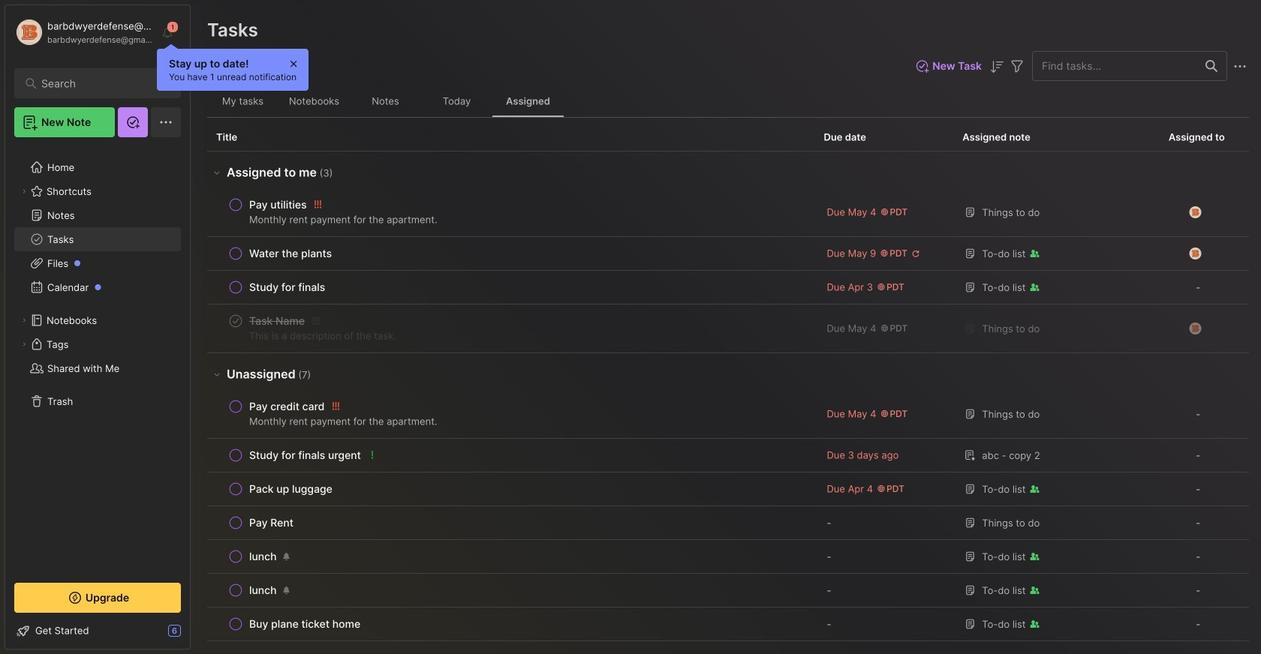 Task type: vqa. For each thing, say whether or not it's contained in the screenshot.
thumbnail corresponding to Flower Note
no



Task type: describe. For each thing, give the bounding box(es) containing it.
pack up luggage 8 cell
[[249, 482, 333, 497]]

Account field
[[14, 17, 153, 47]]

task name 4 cell
[[249, 314, 305, 329]]

More actions and view options field
[[1227, 57, 1249, 75]]

study for finals urgent 7 cell
[[249, 448, 361, 463]]

buy plane ticket home 12 cell
[[249, 617, 361, 632]]

pay credit card 6 cell
[[249, 399, 325, 414]]

more actions and view options image
[[1231, 57, 1249, 75]]

pay utilities 1 cell
[[249, 197, 307, 212]]

Filter tasks field
[[1008, 57, 1026, 75]]

Help and Learning task checklist field
[[5, 619, 190, 643]]

main element
[[0, 0, 195, 655]]

pay rent 9 cell
[[249, 516, 294, 531]]

expand tags image
[[20, 340, 29, 349]]

filter tasks image
[[1008, 57, 1026, 75]]

expand notebooks image
[[20, 316, 29, 325]]

none search field inside main element
[[41, 74, 161, 92]]



Task type: locate. For each thing, give the bounding box(es) containing it.
water the plants 2 cell
[[249, 246, 332, 261]]

click to collapse image
[[190, 627, 201, 645]]

tooltip
[[157, 44, 309, 91]]

row
[[207, 188, 1249, 237], [216, 194, 806, 230], [207, 237, 1249, 271], [216, 243, 806, 264], [207, 271, 1249, 305], [216, 277, 806, 298], [207, 305, 1249, 354], [216, 311, 806, 347], [207, 390, 1249, 439], [216, 396, 806, 432], [207, 439, 1249, 473], [216, 445, 806, 466], [207, 473, 1249, 507], [216, 479, 806, 500], [207, 507, 1249, 541], [216, 513, 806, 534], [207, 541, 1249, 574], [216, 547, 806, 568], [207, 574, 1249, 608], [216, 580, 806, 601], [207, 608, 1249, 642], [216, 614, 806, 635]]

lunch 11 cell
[[249, 583, 277, 598]]

collapse unassigned image
[[211, 368, 223, 381]]

study for finals 3 cell
[[249, 280, 325, 295]]

Sort tasks by… field
[[988, 57, 1006, 76]]

tree inside main element
[[5, 146, 190, 570]]

tree
[[5, 146, 190, 570]]

None search field
[[41, 74, 161, 92]]

Search text field
[[41, 77, 161, 91]]

Find tasks… text field
[[1033, 54, 1197, 78]]

collapse assignedtome image
[[211, 167, 223, 179]]

row group
[[207, 152, 1249, 642]]

lunch 10 cell
[[249, 550, 277, 565]]



